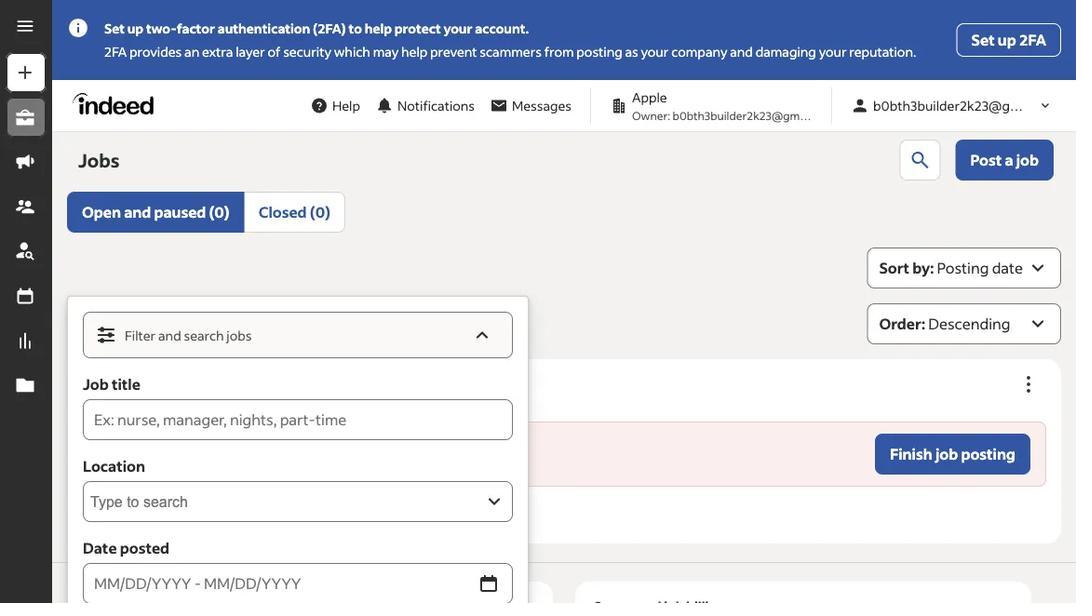 Task type: locate. For each thing, give the bounding box(es) containing it.
up up b0bth3builder2k23@gmail.com popup button
[[998, 30, 1017, 49]]

0 horizontal spatial posting
[[577, 43, 623, 60]]

set up 2fa
[[972, 30, 1047, 49]]

set up b0bth3builder2k23@gmail.com popup button
[[972, 30, 995, 49]]

and right company
[[730, 43, 753, 60]]

extra
[[202, 43, 233, 60]]

your
[[444, 20, 473, 37], [641, 43, 669, 60], [819, 43, 847, 60]]

set for set up 2fa
[[972, 30, 995, 49]]

and
[[730, 43, 753, 60], [124, 203, 151, 222], [158, 327, 181, 344], [179, 369, 203, 386]]

apple owner: b0bth3builder2k23@gmail.com
[[632, 89, 836, 122]]

date posted
[[83, 539, 170, 558]]

Job title text field
[[83, 399, 513, 440]]

search candidates image
[[909, 149, 932, 171]]

1 horizontal spatial job
[[1017, 150, 1039, 169]]

brand
[[165, 389, 202, 406]]

and up "brand"
[[179, 369, 203, 386]]

jobs
[[227, 327, 252, 344]]

notifications button
[[368, 85, 482, 126]]

ca
[[295, 389, 313, 406]]

choose a date image
[[478, 573, 500, 595]]

a
[[1005, 150, 1014, 169]]

and for filter and search jobs
[[158, 327, 181, 344]]

set inside set up two-factor authentication (2fa) to help protect your account. 2fa provides an extra layer of security which may help prevent scammers from posting as your company and damaging your reputation.
[[104, 20, 125, 37]]

security
[[283, 43, 331, 60]]

welder and fabricator 110 n brand blvd, glendale, ca 91203
[[131, 369, 351, 406]]

welder and fabricator link
[[131, 369, 270, 386]]

from
[[544, 43, 574, 60]]

(0)
[[209, 203, 230, 222], [310, 203, 331, 222]]

help right to
[[365, 20, 392, 37]]

title
[[112, 375, 140, 394]]

which
[[334, 43, 370, 60]]

menu bar
[[0, 52, 52, 603]]

closed (0)
[[259, 203, 331, 222]]

set
[[104, 20, 125, 37], [972, 30, 995, 49]]

1 horizontal spatial b0bth3builder2k23@gmail.com
[[873, 97, 1064, 114]]

1 horizontal spatial 2fa
[[1020, 30, 1047, 49]]

your right as
[[641, 43, 669, 60]]

b0bth3builder2k23@gmail.com inside apple owner: b0bth3builder2k23@gmail.com
[[673, 108, 836, 122]]

1 (0) from the left
[[209, 203, 230, 222]]

and right open
[[124, 203, 151, 222]]

1 vertical spatial posting
[[961, 445, 1016, 464]]

posting left as
[[577, 43, 623, 60]]

up
[[127, 20, 143, 37], [998, 30, 1017, 49]]

0 horizontal spatial help
[[365, 20, 392, 37]]

help down protect
[[401, 43, 428, 60]]

job title and location element
[[131, 368, 359, 407]]

authentication
[[218, 20, 310, 37]]

account.
[[475, 20, 529, 37]]

job right finish
[[936, 445, 958, 464]]

posting right finish
[[961, 445, 1016, 464]]

1 horizontal spatial help
[[401, 43, 428, 60]]

2fa
[[1020, 30, 1047, 49], [104, 43, 127, 60]]

your up prevent
[[444, 20, 473, 37]]

order:
[[879, 314, 926, 333]]

fabricator
[[205, 369, 270, 386]]

(0) right the 'paused'
[[209, 203, 230, 222]]

0 horizontal spatial 2fa
[[104, 43, 127, 60]]

help
[[332, 97, 360, 114]]

help
[[365, 20, 392, 37], [401, 43, 428, 60]]

0 horizontal spatial (0)
[[209, 203, 230, 222]]

b0bth3builder2k23@gmail.com
[[873, 97, 1064, 114], [673, 108, 836, 122]]

sort
[[879, 258, 910, 277]]

order: descending
[[879, 314, 1011, 333]]

job
[[83, 375, 109, 394]]

collapse advanced search image
[[471, 324, 493, 346]]

up inside set up two-factor authentication (2fa) to help protect your account. 2fa provides an extra layer of security which may help prevent scammers from posting as your company and damaging your reputation.
[[127, 20, 143, 37]]

(0) right closed
[[310, 203, 331, 222]]

layer
[[236, 43, 265, 60]]

0 vertical spatial posting
[[577, 43, 623, 60]]

as
[[625, 43, 639, 60]]

0 horizontal spatial up
[[127, 20, 143, 37]]

posting inside button
[[961, 445, 1016, 464]]

0 horizontal spatial job
[[936, 445, 958, 464]]

b0bth3builder2k23@gmail.com down damaging
[[673, 108, 836, 122]]

protect
[[395, 20, 441, 37]]

1 vertical spatial job
[[936, 445, 958, 464]]

posting inside set up two-factor authentication (2fa) to help protect your account. 2fa provides an extra layer of security which may help prevent scammers from posting as your company and damaging your reputation.
[[577, 43, 623, 60]]

job right a
[[1017, 150, 1039, 169]]

b0bth3builder2k23@gmail.com up post
[[873, 97, 1064, 114]]

1 horizontal spatial up
[[998, 30, 1017, 49]]

job title
[[83, 375, 140, 394]]

0 horizontal spatial b0bth3builder2k23@gmail.com
[[673, 108, 836, 122]]

paused
[[154, 203, 206, 222]]

job
[[1017, 150, 1039, 169], [936, 445, 958, 464]]

filter and search jobs
[[125, 327, 252, 344]]

up left two- at the left top
[[127, 20, 143, 37]]

1 horizontal spatial (0)
[[310, 203, 331, 222]]

date
[[992, 258, 1023, 277]]

1 horizontal spatial posting
[[961, 445, 1016, 464]]

0 vertical spatial job
[[1017, 150, 1039, 169]]

posting
[[577, 43, 623, 60], [961, 445, 1016, 464]]

set left two- at the left top
[[104, 20, 125, 37]]

1 vertical spatial help
[[401, 43, 428, 60]]

0 horizontal spatial your
[[444, 20, 473, 37]]

up for two-
[[127, 20, 143, 37]]

Date posted field
[[83, 563, 472, 603]]

glendale,
[[237, 389, 293, 406]]

and inside welder and fabricator 110 n brand blvd, glendale, ca 91203
[[179, 369, 203, 386]]

indeed home image
[[73, 93, 162, 115]]

1 horizontal spatial set
[[972, 30, 995, 49]]

help button
[[303, 88, 368, 123]]

company
[[671, 43, 728, 60]]

post a job
[[971, 150, 1039, 169]]

date
[[83, 539, 117, 558]]

messages
[[512, 97, 572, 114]]

0 horizontal spatial set
[[104, 20, 125, 37]]

your right damaging
[[819, 43, 847, 60]]

set up 2fa link
[[957, 23, 1061, 57]]

and right the filter
[[158, 327, 181, 344]]

b0bth3builder2k23@gmail.com inside popup button
[[873, 97, 1064, 114]]



Task type: vqa. For each thing, say whether or not it's contained in the screenshot.
Open
yes



Task type: describe. For each thing, give the bounding box(es) containing it.
of
[[268, 43, 281, 60]]

set for set up two-factor authentication (2fa) to help protect your account. 2fa provides an extra layer of security which may help prevent scammers from posting as your company and damaging your reputation.
[[104, 20, 125, 37]]

messages link
[[482, 88, 579, 123]]

descending
[[929, 314, 1011, 333]]

2 (0) from the left
[[310, 203, 331, 222]]

(2fa)
[[313, 20, 346, 37]]

finish job posting
[[890, 445, 1016, 464]]

up for 2fa
[[998, 30, 1017, 49]]

filter and search jobs element
[[84, 313, 512, 358]]

posting
[[937, 258, 989, 277]]

b0bth3builder2k23@gmail.com button
[[844, 88, 1064, 123]]

open and paused (0)
[[82, 203, 230, 222]]

91203
[[316, 389, 351, 406]]

factor
[[177, 20, 215, 37]]

sort by: posting date
[[879, 258, 1023, 277]]

two-
[[146, 20, 177, 37]]

n
[[153, 389, 163, 406]]

may
[[373, 43, 399, 60]]

2fa inside set up two-factor authentication (2fa) to help protect your account. 2fa provides an extra layer of security which may help prevent scammers from posting as your company and damaging your reputation.
[[104, 43, 127, 60]]

2 horizontal spatial your
[[819, 43, 847, 60]]

job inside button
[[936, 445, 958, 464]]

prevent
[[430, 43, 477, 60]]

110
[[131, 389, 151, 406]]

finish
[[890, 445, 933, 464]]

an
[[184, 43, 199, 60]]

finish job posting button
[[875, 434, 1031, 475]]

provides
[[129, 43, 182, 60]]

damaging
[[756, 43, 816, 60]]

welder
[[131, 369, 176, 386]]

0 vertical spatial help
[[365, 20, 392, 37]]

and for open and paused (0)
[[124, 203, 151, 222]]

filter
[[125, 327, 156, 344]]

search
[[184, 327, 224, 344]]

Select job checkbox
[[83, 379, 101, 398]]

post
[[971, 150, 1002, 169]]

jobs
[[78, 148, 119, 172]]

blvd,
[[205, 389, 234, 406]]

and inside set up two-factor authentication (2fa) to help protect your account. 2fa provides an extra layer of security which may help prevent scammers from posting as your company and damaging your reputation.
[[730, 43, 753, 60]]

1 horizontal spatial your
[[641, 43, 669, 60]]

post a job link
[[956, 140, 1054, 181]]

expand image
[[483, 491, 506, 513]]

notifications
[[398, 97, 475, 114]]

draft
[[98, 514, 134, 534]]

closed
[[259, 203, 307, 222]]

open
[[82, 203, 121, 222]]

finish job posting group
[[83, 422, 1047, 487]]

and for welder and fabricator 110 n brand blvd, glendale, ca 91203
[[179, 369, 203, 386]]

Location field
[[90, 489, 476, 515]]

reputation.
[[849, 43, 916, 60]]

by:
[[913, 258, 934, 277]]

apple owner: b0bth3builder2k23@gmail.com element
[[602, 88, 836, 124]]

posted
[[120, 539, 170, 558]]

set up two-factor authentication (2fa) to help protect your account. 2fa provides an extra layer of security which may help prevent scammers from posting as your company and damaging your reputation.
[[104, 20, 916, 60]]

location
[[83, 457, 145, 476]]

apple
[[632, 89, 667, 106]]

scammers
[[480, 43, 542, 60]]

to
[[349, 20, 362, 37]]

owner:
[[632, 108, 671, 122]]



